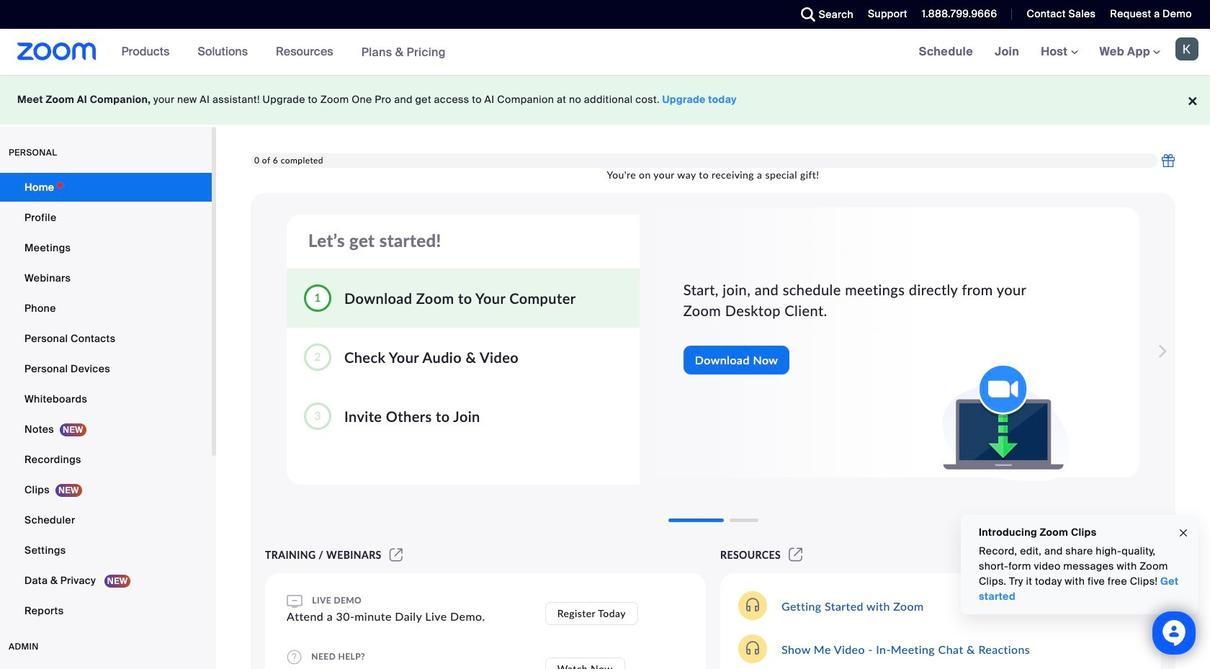 Task type: locate. For each thing, give the bounding box(es) containing it.
footer
[[0, 75, 1210, 125]]

profile picture image
[[1176, 37, 1199, 61]]

personal menu menu
[[0, 173, 212, 627]]

window new image
[[387, 549, 405, 561]]

window new image
[[787, 549, 805, 561]]

close image
[[1178, 525, 1190, 541]]

zoom logo image
[[17, 43, 96, 61]]

meetings navigation
[[908, 29, 1210, 76]]

banner
[[0, 29, 1210, 76]]



Task type: describe. For each thing, give the bounding box(es) containing it.
product information navigation
[[111, 29, 457, 76]]

next image
[[1151, 337, 1171, 366]]



Task type: vqa. For each thing, say whether or not it's contained in the screenshot.
Asset Management element
no



